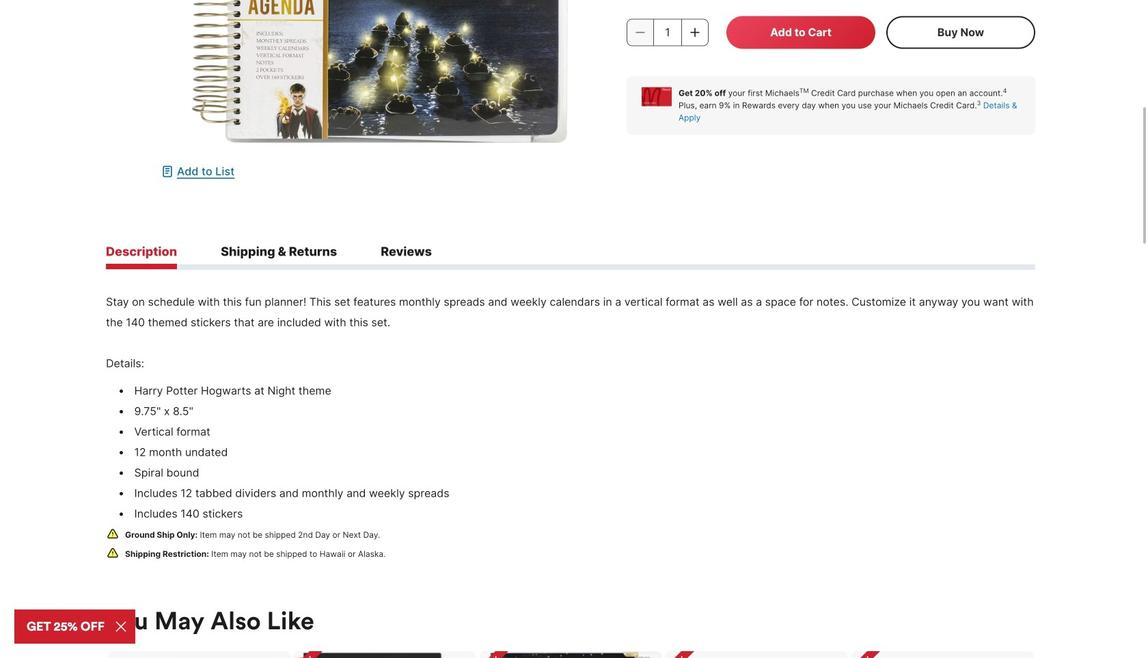 Task type: locate. For each thing, give the bounding box(es) containing it.
tab list
[[106, 244, 1035, 270]]

Number Stepper text field
[[655, 19, 681, 46]]



Task type: describe. For each thing, give the bounding box(es) containing it.
plcc card logo image
[[642, 87, 672, 106]]

button to increment counter for number stepper image
[[688, 25, 702, 39]]

paper house&#xae; life organized&#x2122; harry potter hogwarts at night 12-month undated planner image
[[161, 0, 599, 146]]

tabler image
[[161, 165, 174, 179]]



Task type: vqa. For each thing, say whether or not it's contained in the screenshot.
Number Stepper Text Box
yes



